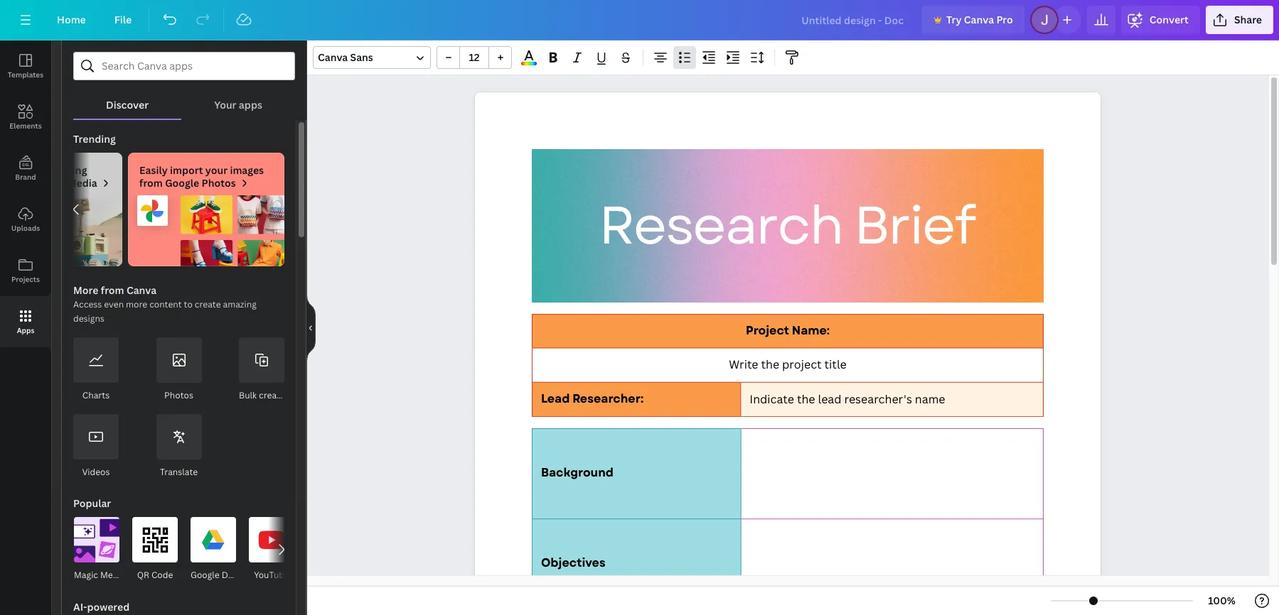 Task type: vqa. For each thing, say whether or not it's contained in the screenshot.
the 5
no



Task type: locate. For each thing, give the bounding box(es) containing it.
1 vertical spatial google
[[191, 570, 220, 582]]

main menu bar
[[0, 0, 1280, 41]]

0 vertical spatial canva
[[964, 13, 994, 26]]

easily
[[139, 164, 168, 177]]

the google photos logo is positioned on the left side. to the right of the logo, there is a grid containing four images. these images display colorful shoes, shirts, or chairs. image
[[128, 196, 285, 267]]

1 horizontal spatial create
[[259, 390, 285, 402]]

0 vertical spatial create
[[195, 299, 221, 311]]

trending
[[73, 132, 116, 146]]

canva inside "button"
[[964, 13, 994, 26]]

create
[[195, 299, 221, 311], [259, 390, 285, 402]]

create inside more from canva access even more content to create amazing designs
[[195, 299, 221, 311]]

your
[[214, 98, 237, 112]]

apps
[[17, 326, 34, 336]]

try canva pro
[[947, 13, 1013, 26]]

1 vertical spatial photos
[[164, 390, 193, 402]]

0 horizontal spatial create
[[195, 299, 221, 311]]

photos left the bulk
[[164, 390, 193, 402]]

apps button
[[0, 297, 51, 348]]

1 vertical spatial canva
[[318, 51, 348, 64]]

create right the bulk
[[259, 390, 285, 402]]

canva up more
[[127, 284, 157, 297]]

code
[[151, 570, 173, 582]]

more
[[73, 284, 98, 297]]

photos inside more from canva element
[[164, 390, 193, 402]]

research brief
[[599, 188, 975, 264]]

your
[[205, 164, 228, 177]]

from left import
[[139, 176, 163, 190]]

1 vertical spatial create
[[259, 390, 285, 402]]

canva sans
[[318, 51, 373, 64]]

0 vertical spatial from
[[139, 176, 163, 190]]

photos up 'the google photos logo is positioned on the left side. to the right of the logo, there is a grid containing four images. these images display colorful shoes, shirts, or chairs.' at the top of the page
[[202, 176, 236, 190]]

0 vertical spatial google
[[165, 176, 199, 190]]

canva
[[964, 13, 994, 26], [318, 51, 348, 64], [127, 284, 157, 297]]

1 horizontal spatial photos
[[202, 176, 236, 190]]

home link
[[46, 6, 97, 34]]

ai-
[[73, 601, 87, 615]]

more
[[126, 299, 147, 311]]

color range image
[[521, 62, 537, 65]]

bulk create
[[239, 390, 285, 402]]

to
[[184, 299, 193, 311]]

1 horizontal spatial canva
[[318, 51, 348, 64]]

file button
[[103, 6, 143, 34]]

content
[[149, 299, 182, 311]]

google left the drive
[[191, 570, 220, 582]]

google left your
[[165, 176, 199, 190]]

2 vertical spatial canva
[[127, 284, 157, 297]]

apps
[[239, 98, 262, 112]]

google inside easily import your images from google photos
[[165, 176, 199, 190]]

more from canva access even more content to create amazing designs
[[73, 284, 257, 325]]

0 vertical spatial photos
[[202, 176, 236, 190]]

canva left sans
[[318, 51, 348, 64]]

templates button
[[0, 41, 51, 92]]

from
[[139, 176, 163, 190], [101, 284, 124, 297]]

google
[[165, 176, 199, 190], [191, 570, 220, 582]]

discover button
[[73, 80, 182, 119]]

0 horizontal spatial canva
[[127, 284, 157, 297]]

convert
[[1150, 13, 1189, 26]]

create inside more from canva element
[[259, 390, 285, 402]]

group
[[437, 46, 512, 69]]

charts
[[82, 390, 110, 402]]

0 horizontal spatial from
[[101, 284, 124, 297]]

from inside more from canva access even more content to create amazing designs
[[101, 284, 124, 297]]

– – number field
[[464, 51, 484, 64]]

designs
[[73, 313, 104, 325]]

media
[[100, 570, 125, 582]]

canva right try
[[964, 13, 994, 26]]

drive
[[222, 570, 244, 582]]

canva inside dropdown button
[[318, 51, 348, 64]]

from up even
[[101, 284, 124, 297]]

uploads
[[11, 223, 40, 233]]

photos
[[202, 176, 236, 190], [164, 390, 193, 402]]

Research Brief text field
[[475, 92, 1101, 616]]

projects
[[11, 275, 40, 285]]

1 horizontal spatial from
[[139, 176, 163, 190]]

projects button
[[0, 245, 51, 297]]

1 vertical spatial from
[[101, 284, 124, 297]]

qr
[[137, 570, 149, 582]]

2 horizontal spatial canva
[[964, 13, 994, 26]]

create right to
[[195, 299, 221, 311]]

0 horizontal spatial photos
[[164, 390, 193, 402]]

Search Canva apps search field
[[102, 53, 267, 80]]

try canva pro button
[[922, 6, 1025, 34]]



Task type: describe. For each thing, give the bounding box(es) containing it.
import
[[170, 164, 203, 177]]

magic media
[[74, 570, 125, 582]]

amazing
[[223, 299, 257, 311]]

even
[[104, 299, 124, 311]]

canva inside more from canva access even more content to create amazing designs
[[127, 284, 157, 297]]

100% button
[[1199, 590, 1245, 613]]

brand button
[[0, 143, 51, 194]]

file
[[114, 13, 132, 26]]

google drive
[[191, 570, 244, 582]]

brief
[[854, 188, 975, 264]]

brand
[[15, 172, 36, 182]]

discover
[[106, 98, 149, 112]]

canva sans button
[[313, 46, 431, 69]]

your apps button
[[182, 80, 295, 119]]

images
[[230, 164, 264, 177]]

try
[[947, 13, 962, 26]]

share
[[1235, 13, 1263, 26]]

powered
[[87, 601, 130, 615]]

side panel tab list
[[0, 41, 51, 348]]

your apps
[[214, 98, 262, 112]]

translate
[[160, 467, 198, 479]]

photos inside easily import your images from google photos
[[202, 176, 236, 190]]

ai-powered
[[73, 601, 130, 615]]

easily import your images from google photos
[[139, 164, 264, 190]]

from inside easily import your images from google photos
[[139, 176, 163, 190]]

convert button
[[1122, 6, 1201, 34]]

qr code
[[137, 570, 173, 582]]

magic
[[74, 570, 98, 582]]

uploads button
[[0, 194, 51, 245]]

templates
[[8, 70, 43, 80]]

sans
[[350, 51, 373, 64]]

hide image
[[307, 294, 316, 362]]

pro
[[997, 13, 1013, 26]]

elements
[[9, 121, 42, 131]]

bulk
[[239, 390, 257, 402]]

share button
[[1206, 6, 1274, 34]]

more from canva element
[[73, 338, 285, 480]]

research
[[599, 188, 843, 264]]

100%
[[1209, 595, 1236, 608]]

home
[[57, 13, 86, 26]]

youtube
[[254, 570, 289, 582]]

popular
[[73, 497, 111, 511]]

access
[[73, 299, 102, 311]]

textbox with the sentence, 'a rover exploring mars' over an image of a rover exploring mars image
[[0, 196, 122, 267]]

videos
[[82, 467, 110, 479]]

elements button
[[0, 92, 51, 143]]

Design title text field
[[790, 6, 917, 34]]



